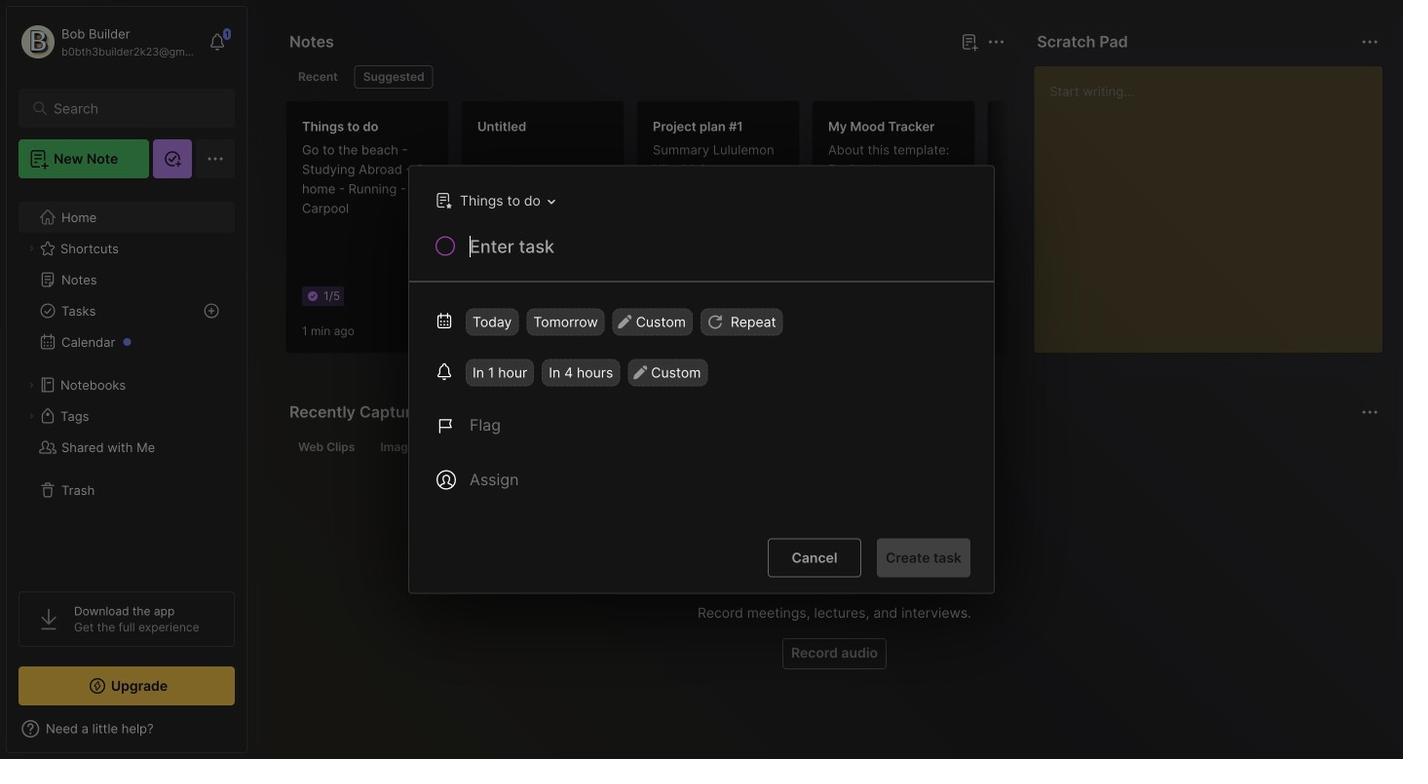 Task type: describe. For each thing, give the bounding box(es) containing it.
Go to note or move task field
[[426, 187, 562, 215]]

2 tab list from the top
[[289, 436, 1376, 459]]

expand notebooks image
[[25, 379, 37, 391]]

1 tab list from the top
[[289, 65, 1002, 89]]

Search text field
[[54, 99, 209, 118]]

Enter task text field
[[468, 234, 971, 268]]

none search field inside main element
[[54, 96, 209, 120]]



Task type: vqa. For each thing, say whether or not it's contained in the screenshot.
the Search text box
yes



Task type: locate. For each thing, give the bounding box(es) containing it.
main element
[[0, 0, 253, 759]]

tree inside main element
[[7, 190, 247, 574]]

tab list
[[289, 65, 1002, 89], [289, 436, 1376, 459]]

Start writing… text field
[[1050, 66, 1382, 337]]

None search field
[[54, 96, 209, 120]]

tab
[[289, 65, 347, 89], [355, 65, 433, 89], [289, 436, 364, 459], [372, 436, 430, 459], [528, 436, 579, 459]]

1 vertical spatial tab list
[[289, 436, 1376, 459]]

row group
[[286, 100, 1163, 365]]

0 vertical spatial tab list
[[289, 65, 1002, 89]]

tree
[[7, 190, 247, 574]]

expand tags image
[[25, 410, 37, 422]]



